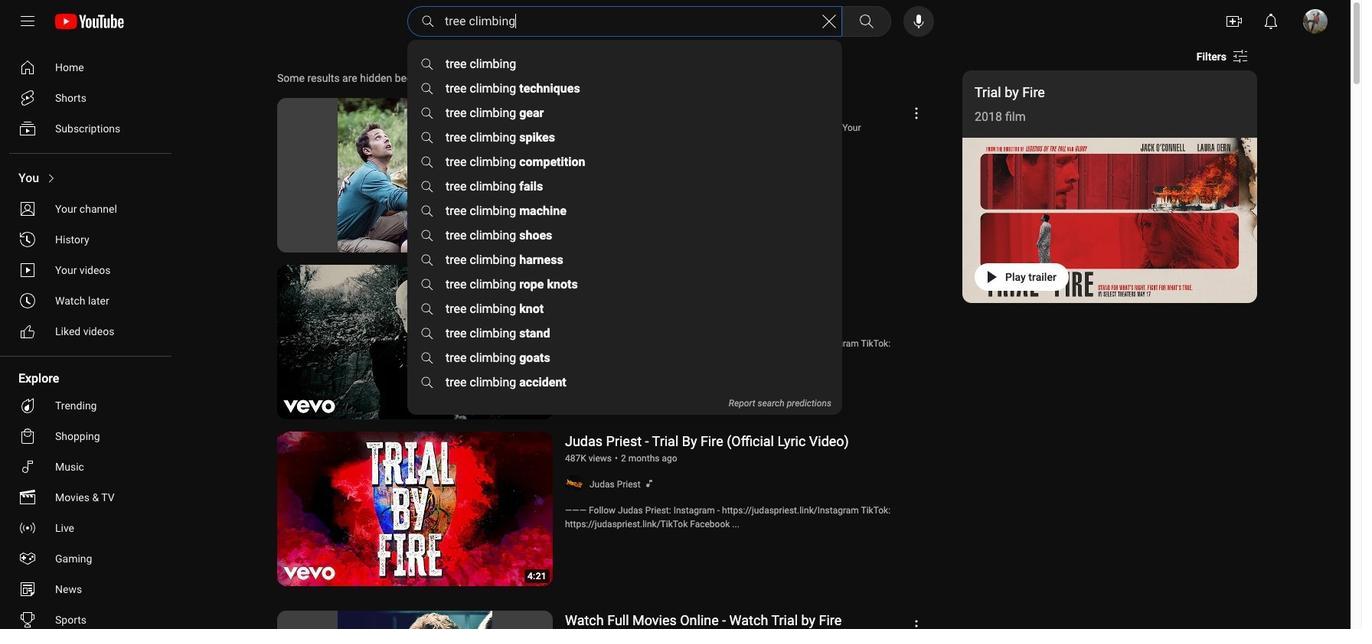 Task type: vqa. For each thing, say whether or not it's contained in the screenshot.
Avatar image
yes



Task type: locate. For each thing, give the bounding box(es) containing it.
9 option from the top
[[9, 316, 165, 347]]

list box
[[408, 52, 843, 416]]

6 option from the top
[[9, 224, 165, 255]]

judas priest - trial by fire (official lyric video) by judas priest 487,051 views 2 months ago 4 minutes, 21 seconds element
[[565, 434, 849, 450]]

14 option from the top
[[9, 513, 165, 544]]

10 option from the top
[[9, 391, 165, 421]]

judas priest - trial by fire (official video) by judas priest 1,962,218 views 1 month ago 4 minutes, 28 seconds element
[[565, 267, 818, 283]]

5 option from the top
[[9, 194, 165, 224]]

2 option from the top
[[9, 83, 165, 113]]

4 minutes, 21 seconds element
[[528, 572, 547, 581]]

None search field
[[404, 6, 895, 37]]

None text field
[[1197, 51, 1227, 63]]

8 option from the top
[[9, 286, 165, 316]]

3 option from the top
[[9, 113, 165, 144]]

13 option from the top
[[9, 483, 165, 513]]

4 option from the top
[[9, 163, 165, 194]]

option
[[9, 52, 165, 83], [9, 83, 165, 113], [9, 113, 165, 144], [9, 163, 165, 194], [9, 194, 165, 224], [9, 224, 165, 255], [9, 255, 165, 286], [9, 286, 165, 316], [9, 316, 165, 347], [9, 391, 165, 421], [9, 421, 165, 452], [9, 452, 165, 483], [9, 483, 165, 513], [9, 513, 165, 544], [9, 544, 165, 575], [9, 575, 165, 605], [9, 605, 165, 630]]



Task type: describe. For each thing, give the bounding box(es) containing it.
go to channel image
[[565, 475, 584, 493]]

16 option from the top
[[9, 575, 165, 605]]

11 option from the top
[[9, 421, 165, 452]]

avatar image image
[[1304, 9, 1328, 34]]

1 option from the top
[[9, 52, 165, 83]]

4 minutes, 28 seconds element
[[528, 405, 547, 414]]

12 option from the top
[[9, 452, 165, 483]]

17 option from the top
[[9, 605, 165, 630]]

7 option from the top
[[9, 255, 165, 286]]

15 option from the top
[[9, 544, 165, 575]]

Search text field
[[445, 11, 820, 31]]



